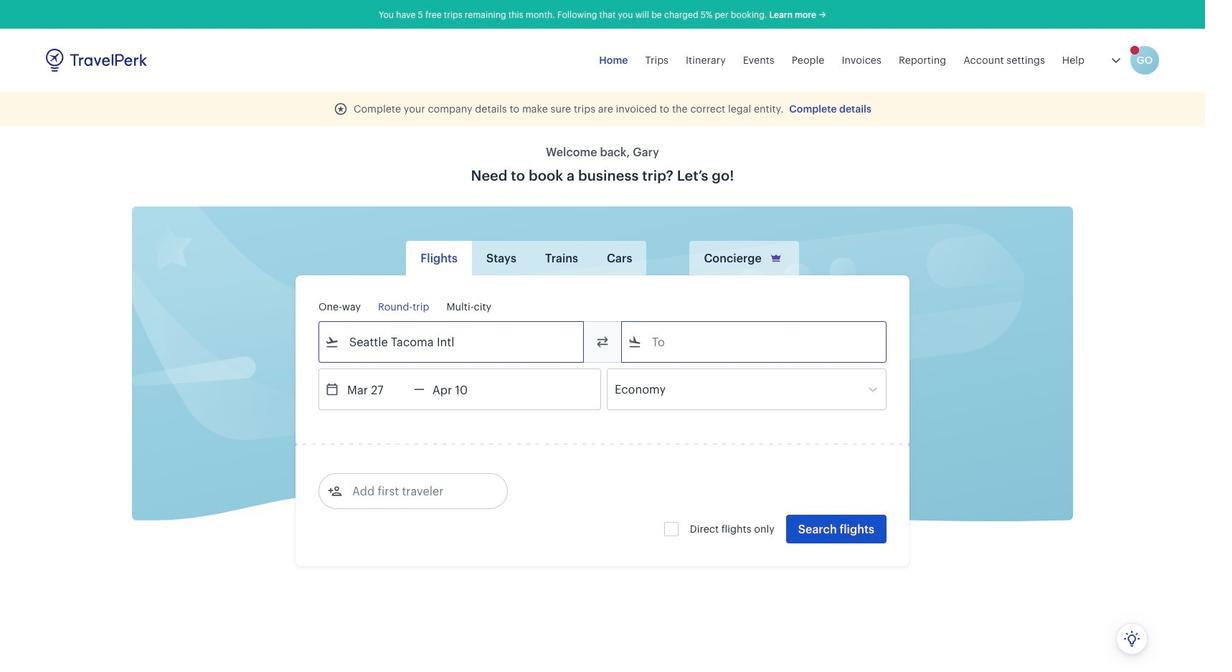 Task type: describe. For each thing, give the bounding box(es) containing it.
From search field
[[339, 331, 565, 354]]

Add first traveler search field
[[342, 480, 492, 503]]

Depart text field
[[339, 370, 414, 410]]

To search field
[[642, 331, 868, 354]]



Task type: locate. For each thing, give the bounding box(es) containing it.
Return text field
[[425, 370, 499, 410]]



